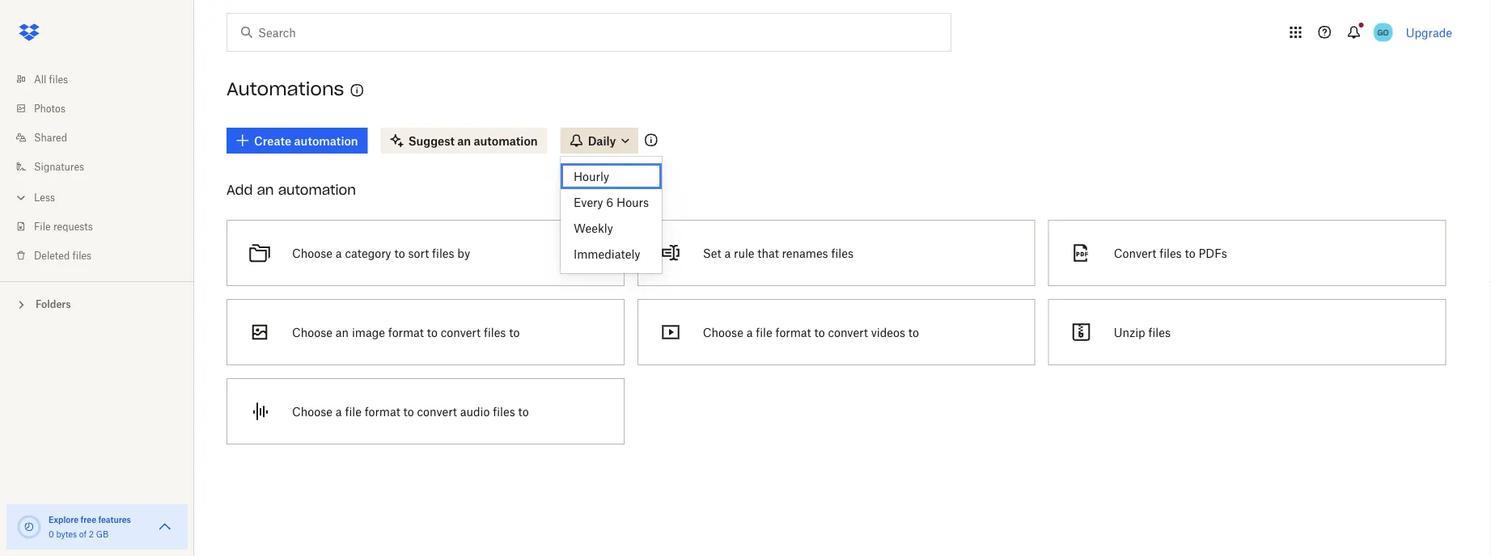 Task type: vqa. For each thing, say whether or not it's contained in the screenshot.
'Friend'
no



Task type: locate. For each thing, give the bounding box(es) containing it.
shared
[[34, 131, 67, 144]]

convert left the audio on the bottom of page
[[417, 405, 457, 419]]

0
[[49, 530, 54, 540]]

all
[[34, 73, 46, 85]]

a inside 'button'
[[725, 246, 731, 260]]

deleted
[[34, 250, 70, 262]]

features
[[98, 515, 131, 525]]

less image
[[13, 190, 29, 206]]

set a rule that renames files
[[703, 246, 854, 260]]

an for add
[[257, 182, 274, 198]]

list
[[0, 55, 194, 282]]

unzip files
[[1114, 326, 1171, 339]]

a for set a rule that renames files
[[725, 246, 731, 260]]

upgrade
[[1406, 25, 1452, 39]]

to inside button
[[394, 246, 405, 260]]

0 horizontal spatial an
[[257, 182, 274, 198]]

convert files to pdfs
[[1114, 246, 1227, 260]]

format
[[388, 326, 424, 339], [776, 326, 811, 339], [365, 405, 400, 419]]

a for choose a file format to convert audio files to
[[336, 405, 342, 419]]

6
[[606, 195, 614, 209]]

2
[[89, 530, 94, 540]]

choose for choose a file format to convert videos to
[[703, 326, 744, 339]]

convert down by
[[441, 326, 481, 339]]

a inside button
[[336, 246, 342, 260]]

explore
[[49, 515, 79, 525]]

files inside button
[[432, 246, 454, 260]]

1 vertical spatial an
[[336, 326, 349, 339]]

all files
[[34, 73, 68, 85]]

files
[[49, 73, 68, 85], [432, 246, 454, 260], [831, 246, 854, 260], [1160, 246, 1182, 260], [72, 250, 92, 262], [484, 326, 506, 339], [1149, 326, 1171, 339], [493, 405, 515, 419]]

a
[[336, 246, 342, 260], [725, 246, 731, 260], [747, 326, 753, 339], [336, 405, 342, 419]]

photos link
[[13, 94, 194, 123]]

choose a file format to convert audio files to
[[292, 405, 529, 419]]

dropbox image
[[13, 16, 45, 49]]

file
[[756, 326, 772, 339], [345, 405, 362, 419]]

format for files
[[388, 326, 424, 339]]

explore free features 0 bytes of 2 gb
[[49, 515, 131, 540]]

choose a category to sort files by button
[[220, 214, 631, 293]]

bytes
[[56, 530, 77, 540]]

all files link
[[13, 65, 194, 94]]

convert left videos
[[828, 326, 868, 339]]

choose for choose a file format to convert audio files to
[[292, 405, 333, 419]]

files inside button
[[1160, 246, 1182, 260]]

an left 'image'
[[336, 326, 349, 339]]

automation
[[278, 182, 356, 198]]

free
[[81, 515, 96, 525]]

set a rule that renames files button
[[631, 214, 1042, 293]]

convert for audio
[[417, 405, 457, 419]]

convert files to pdfs button
[[1042, 214, 1453, 293]]

format inside choose a file format to convert audio files to button
[[365, 405, 400, 419]]

deleted files link
[[13, 241, 194, 270]]

a for choose a category to sort files by
[[336, 246, 342, 260]]

gb
[[96, 530, 109, 540]]

videos
[[871, 326, 905, 339]]

image
[[352, 326, 385, 339]]

0 vertical spatial an
[[257, 182, 274, 198]]

0 horizontal spatial file
[[345, 405, 362, 419]]

choose inside button
[[292, 246, 333, 260]]

format right 'image'
[[388, 326, 424, 339]]

convert
[[441, 326, 481, 339], [828, 326, 868, 339], [417, 405, 457, 419]]

format down renames
[[776, 326, 811, 339]]

choose for choose an image format to convert files to
[[292, 326, 333, 339]]

format down 'image'
[[365, 405, 400, 419]]

0 vertical spatial file
[[756, 326, 772, 339]]

that
[[758, 246, 779, 260]]

an right add
[[257, 182, 274, 198]]

less
[[34, 191, 55, 204]]

file for choose a file format to convert videos to
[[756, 326, 772, 339]]

file requests
[[34, 220, 93, 233]]

file down that
[[756, 326, 772, 339]]

to
[[394, 246, 405, 260], [1185, 246, 1196, 260], [427, 326, 438, 339], [509, 326, 520, 339], [814, 326, 825, 339], [909, 326, 919, 339], [403, 405, 414, 419], [518, 405, 529, 419]]

choose
[[292, 246, 333, 260], [292, 326, 333, 339], [703, 326, 744, 339], [292, 405, 333, 419]]

1 horizontal spatial file
[[756, 326, 772, 339]]

every
[[574, 195, 603, 209]]

file down 'image'
[[345, 405, 362, 419]]

convert for videos
[[828, 326, 868, 339]]

an inside button
[[336, 326, 349, 339]]

files inside 'button'
[[831, 246, 854, 260]]

choose a category to sort files by
[[292, 246, 470, 260]]

shared link
[[13, 123, 194, 152]]

format inside choose an image format to convert files to button
[[388, 326, 424, 339]]

an for choose
[[336, 326, 349, 339]]

by
[[457, 246, 470, 260]]

an
[[257, 182, 274, 198], [336, 326, 349, 339]]

convert
[[1114, 246, 1157, 260]]

1 horizontal spatial an
[[336, 326, 349, 339]]

hours
[[617, 195, 649, 209]]

format inside choose a file format to convert videos to button
[[776, 326, 811, 339]]

1 vertical spatial file
[[345, 405, 362, 419]]

pdfs
[[1199, 246, 1227, 260]]



Task type: describe. For each thing, give the bounding box(es) containing it.
file for choose a file format to convert audio files to
[[345, 405, 362, 419]]

add an automation main content
[[220, 117, 1491, 557]]

list containing all files
[[0, 55, 194, 282]]

choose a file format to convert videos to
[[703, 326, 919, 339]]

set
[[703, 246, 721, 260]]

category
[[345, 246, 391, 260]]

photos
[[34, 102, 66, 114]]

every 6 hours
[[574, 195, 649, 209]]

quota usage element
[[16, 515, 42, 541]]

a for choose a file format to convert videos to
[[747, 326, 753, 339]]

add
[[227, 182, 253, 198]]

file requests link
[[13, 212, 194, 241]]

folders
[[36, 299, 71, 311]]

renames
[[782, 246, 828, 260]]

sort
[[408, 246, 429, 260]]

choose for choose a category to sort files by
[[292, 246, 333, 260]]

weekly
[[574, 221, 613, 235]]

format for videos
[[776, 326, 811, 339]]

signatures link
[[13, 152, 194, 181]]

choose a file format to convert videos to button
[[631, 293, 1042, 372]]

signatures
[[34, 161, 84, 173]]

immediately
[[574, 247, 640, 261]]

deleted files
[[34, 250, 92, 262]]

format for audio
[[365, 405, 400, 419]]

unzip files button
[[1042, 293, 1453, 372]]

of
[[79, 530, 87, 540]]

hourly
[[574, 170, 609, 183]]

choose an image format to convert files to
[[292, 326, 520, 339]]

to inside button
[[1185, 246, 1196, 260]]

unzip
[[1114, 326, 1145, 339]]

automations
[[227, 78, 344, 101]]

choose a file format to convert audio files to button
[[220, 372, 631, 452]]

file
[[34, 220, 51, 233]]

requests
[[53, 220, 93, 233]]

click to watch a demo video image
[[347, 81, 367, 100]]

add an automation
[[227, 182, 356, 198]]

convert for files
[[441, 326, 481, 339]]

folders button
[[0, 292, 194, 316]]

rule
[[734, 246, 755, 260]]

upgrade link
[[1406, 25, 1452, 39]]

choose an image format to convert files to button
[[220, 293, 631, 372]]

audio
[[460, 405, 490, 419]]



